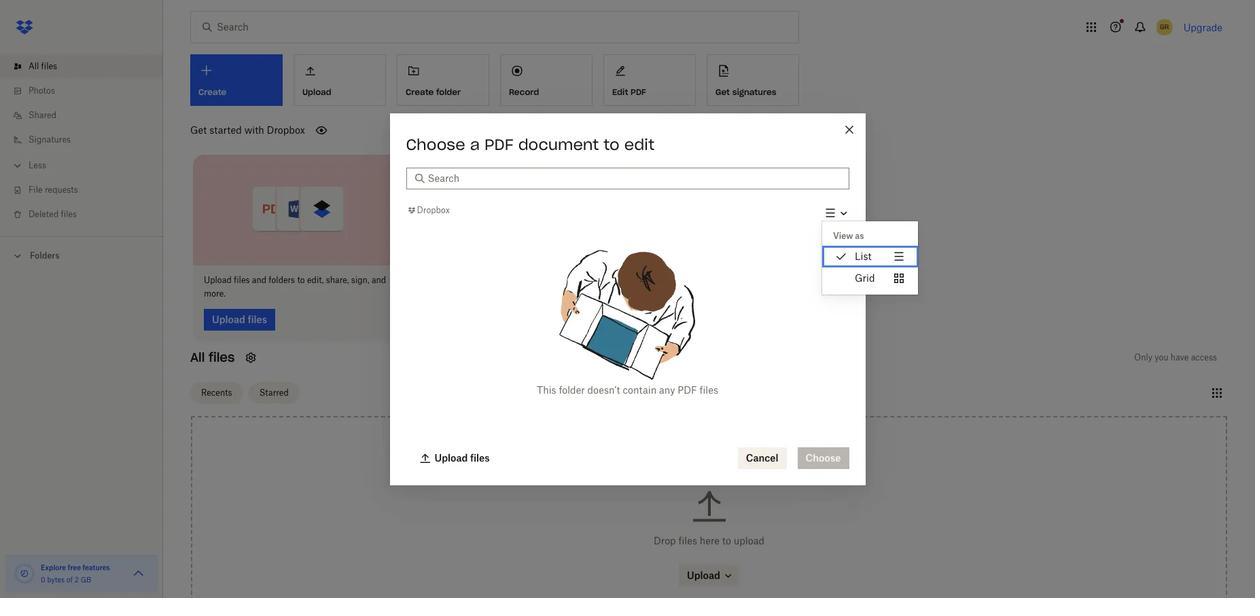 Task type: vqa. For each thing, say whether or not it's contained in the screenshot.
Live links to photos, videos on the right of page
no



Task type: describe. For each thing, give the bounding box(es) containing it.
grid radio item
[[822, 268, 918, 289]]

free
[[68, 564, 81, 572]]

recents
[[201, 388, 232, 398]]

and inside share files with anyone and control edit or view access.
[[739, 275, 754, 285]]

files right the deleted
[[61, 209, 77, 220]]

list
[[855, 251, 871, 262]]

folders
[[269, 275, 295, 285]]

offline
[[557, 275, 582, 285]]

edit inside share files with anyone and control edit or view access.
[[785, 275, 800, 285]]

2 on from the left
[[527, 275, 537, 285]]

folder for this
[[559, 384, 585, 396]]

1 vertical spatial all files
[[190, 350, 235, 365]]

gb
[[81, 576, 91, 584]]

synced.
[[444, 289, 473, 299]]

edit pdf button
[[603, 54, 696, 106]]

features
[[83, 564, 110, 572]]

upgrade
[[1184, 21, 1223, 33]]

file requests
[[29, 185, 78, 195]]

deleted files
[[29, 209, 77, 220]]

stay
[[425, 289, 442, 299]]

control
[[756, 275, 783, 285]]

explore free features 0 bytes of 2 gb
[[41, 564, 110, 584]]

deleted
[[29, 209, 59, 220]]

photos link
[[11, 79, 163, 103]]

record
[[509, 87, 539, 97]]

recents button
[[190, 383, 243, 404]]

create folder
[[406, 87, 461, 97]]

record button
[[500, 54, 593, 106]]

requests
[[45, 185, 78, 195]]

grid
[[855, 272, 875, 284]]

get for get signatures
[[716, 87, 730, 97]]

or
[[802, 275, 810, 285]]

upload files and folders to edit, share, sign, and more.
[[204, 275, 386, 299]]

with for files
[[690, 275, 707, 285]]

any
[[659, 384, 675, 396]]

get started with dropbox
[[190, 124, 305, 136]]

shared link
[[11, 103, 163, 128]]

2 and from the left
[[372, 275, 386, 285]]

less image
[[11, 159, 24, 173]]

0
[[41, 576, 45, 584]]

files left here
[[679, 535, 697, 547]]

doesn't
[[588, 384, 620, 396]]

to inside install on desktop to work on files offline and stay synced.
[[496, 275, 504, 285]]

have
[[1171, 352, 1189, 363]]

files inside "upload files and folders to edit, share, sign, and more."
[[234, 275, 250, 285]]

quota usage element
[[14, 563, 35, 585]]

get for get started with dropbox
[[190, 124, 207, 136]]

access.
[[647, 289, 675, 299]]

0 horizontal spatial dropbox
[[267, 124, 305, 136]]

share files with anyone and control edit or view access.
[[647, 275, 830, 299]]

choose
[[406, 135, 465, 154]]

signatures link
[[11, 128, 163, 152]]

pdf inside 'button'
[[631, 87, 646, 97]]

explore
[[41, 564, 66, 572]]

file requests link
[[11, 178, 163, 203]]

drop files here to upload
[[654, 535, 765, 547]]

Search text field
[[428, 171, 841, 186]]

edit pdf
[[612, 87, 646, 97]]

drop
[[654, 535, 676, 547]]

all files link
[[11, 54, 163, 79]]

only you have access
[[1134, 352, 1217, 363]]

choose a pdf document to edit
[[406, 135, 655, 154]]

1 and from the left
[[252, 275, 266, 285]]

as
[[855, 231, 864, 241]]

files inside share files with anyone and control edit or view access.
[[672, 275, 688, 285]]

get signatures button
[[707, 54, 799, 106]]

list containing all files
[[0, 46, 163, 236]]

shared
[[29, 110, 56, 120]]

photos
[[29, 86, 55, 96]]

1 vertical spatial all
[[190, 350, 205, 365]]

work
[[506, 275, 525, 285]]

dropbox image
[[11, 14, 38, 41]]

share
[[647, 275, 670, 285]]



Task type: locate. For each thing, give the bounding box(es) containing it.
folder inside choose a pdf document to edit dialog
[[559, 384, 585, 396]]

files inside install on desktop to work on files offline and stay synced.
[[539, 275, 555, 285]]

0 horizontal spatial get
[[190, 124, 207, 136]]

2 vertical spatial pdf
[[678, 384, 697, 396]]

list
[[0, 46, 163, 236]]

with right started
[[244, 124, 264, 136]]

with
[[244, 124, 264, 136], [690, 275, 707, 285]]

to right here
[[722, 535, 731, 547]]

signatures
[[732, 87, 777, 97]]

share,
[[326, 275, 349, 285]]

folder inside 'button'
[[436, 87, 461, 97]]

dropbox inside choose a pdf document to edit dialog
[[417, 205, 450, 215]]

dropbox right started
[[267, 124, 305, 136]]

with for started
[[244, 124, 264, 136]]

anyone
[[709, 275, 737, 285]]

1 vertical spatial dropbox
[[417, 205, 450, 215]]

0 vertical spatial all
[[29, 61, 39, 71]]

only
[[1134, 352, 1153, 363]]

1 horizontal spatial all files
[[190, 350, 235, 365]]

signatures
[[29, 135, 71, 145]]

1 vertical spatial get
[[190, 124, 207, 136]]

0 vertical spatial all files
[[29, 61, 57, 71]]

0 horizontal spatial folder
[[436, 87, 461, 97]]

1 vertical spatial edit
[[785, 275, 800, 285]]

and inside install on desktop to work on files offline and stay synced.
[[584, 275, 598, 285]]

0 vertical spatial with
[[244, 124, 264, 136]]

edit,
[[307, 275, 324, 285]]

0 horizontal spatial pdf
[[485, 135, 514, 154]]

all
[[29, 61, 39, 71], [190, 350, 205, 365]]

you
[[1155, 352, 1169, 363]]

with inside share files with anyone and control edit or view access.
[[690, 275, 707, 285]]

starred
[[259, 388, 289, 398]]

deleted files link
[[11, 203, 163, 227]]

upload
[[204, 275, 232, 285]]

0 horizontal spatial on
[[451, 275, 461, 285]]

1 horizontal spatial all
[[190, 350, 205, 365]]

this
[[537, 384, 556, 396]]

a
[[470, 135, 480, 154]]

files left offline
[[539, 275, 555, 285]]

files up photos on the top of the page
[[41, 61, 57, 71]]

edit
[[624, 135, 655, 154], [785, 275, 800, 285]]

1 horizontal spatial edit
[[785, 275, 800, 285]]

view
[[833, 231, 853, 241]]

2
[[75, 576, 79, 584]]

get left started
[[190, 124, 207, 136]]

1 horizontal spatial get
[[716, 87, 730, 97]]

0 horizontal spatial edit
[[624, 135, 655, 154]]

dropbox
[[267, 124, 305, 136], [417, 205, 450, 215]]

files right share
[[672, 275, 688, 285]]

pdf
[[631, 87, 646, 97], [485, 135, 514, 154], [678, 384, 697, 396]]

to inside "upload files and folders to edit, share, sign, and more."
[[297, 275, 305, 285]]

folders button
[[0, 245, 163, 266]]

1 vertical spatial folder
[[559, 384, 585, 396]]

view as
[[833, 231, 864, 241]]

edit left or
[[785, 275, 800, 285]]

get signatures
[[716, 87, 777, 97]]

files right any
[[700, 384, 718, 396]]

upload
[[734, 535, 765, 547]]

dropbox down the choose
[[417, 205, 450, 215]]

view
[[812, 275, 830, 285]]

all up recents
[[190, 350, 205, 365]]

all files inside all files link
[[29, 61, 57, 71]]

less
[[29, 160, 46, 171]]

0 vertical spatial dropbox
[[267, 124, 305, 136]]

folder for create
[[436, 87, 461, 97]]

access
[[1191, 352, 1217, 363]]

0 vertical spatial edit
[[624, 135, 655, 154]]

and left the 'control'
[[739, 275, 754, 285]]

pdf right edit
[[631, 87, 646, 97]]

choose a pdf document to edit dialog
[[390, 113, 918, 486]]

on
[[451, 275, 461, 285], [527, 275, 537, 285]]

starred button
[[248, 383, 300, 404]]

more.
[[204, 289, 226, 299]]

dropbox link
[[406, 204, 450, 217]]

all files up photos on the top of the page
[[29, 61, 57, 71]]

files inside choose a pdf document to edit dialog
[[700, 384, 718, 396]]

and right offline
[[584, 275, 598, 285]]

3 and from the left
[[584, 275, 598, 285]]

folder
[[436, 87, 461, 97], [559, 384, 585, 396]]

on up the "synced."
[[451, 275, 461, 285]]

of
[[66, 576, 73, 584]]

desktop
[[463, 275, 494, 285]]

0 vertical spatial pdf
[[631, 87, 646, 97]]

install
[[425, 275, 449, 285]]

file
[[29, 185, 43, 195]]

folder right create
[[436, 87, 461, 97]]

edit up search text box
[[624, 135, 655, 154]]

edit
[[612, 87, 628, 97]]

files inside list item
[[41, 61, 57, 71]]

2 horizontal spatial pdf
[[678, 384, 697, 396]]

to inside choose a pdf document to edit dialog
[[604, 135, 620, 154]]

files up recents
[[209, 350, 235, 365]]

all files up recents
[[190, 350, 235, 365]]

with left anyone
[[690, 275, 707, 285]]

pdf right any
[[678, 384, 697, 396]]

all inside list item
[[29, 61, 39, 71]]

document
[[518, 135, 599, 154]]

1 horizontal spatial with
[[690, 275, 707, 285]]

started
[[209, 124, 242, 136]]

1 horizontal spatial dropbox
[[417, 205, 450, 215]]

to
[[604, 135, 620, 154], [297, 275, 305, 285], [496, 275, 504, 285], [722, 535, 731, 547]]

0 horizontal spatial with
[[244, 124, 264, 136]]

on right "work"
[[527, 275, 537, 285]]

this folder doesn't contain any pdf files
[[537, 384, 718, 396]]

get left signatures
[[716, 87, 730, 97]]

files right upload
[[234, 275, 250, 285]]

1 vertical spatial with
[[690, 275, 707, 285]]

to left "work"
[[496, 275, 504, 285]]

contain
[[623, 384, 657, 396]]

pdf right 'a' at the top left
[[485, 135, 514, 154]]

here
[[700, 535, 720, 547]]

list radio item
[[822, 246, 918, 268]]

and left folders
[[252, 275, 266, 285]]

0 horizontal spatial all files
[[29, 61, 57, 71]]

bytes
[[47, 576, 65, 584]]

folder right this
[[559, 384, 585, 396]]

all files
[[29, 61, 57, 71], [190, 350, 235, 365]]

0 horizontal spatial all
[[29, 61, 39, 71]]

files
[[41, 61, 57, 71], [61, 209, 77, 220], [234, 275, 250, 285], [539, 275, 555, 285], [672, 275, 688, 285], [209, 350, 235, 365], [700, 384, 718, 396], [679, 535, 697, 547]]

all files list item
[[0, 54, 163, 79]]

folders
[[30, 251, 60, 261]]

and
[[252, 275, 266, 285], [372, 275, 386, 285], [584, 275, 598, 285], [739, 275, 754, 285]]

1 horizontal spatial pdf
[[631, 87, 646, 97]]

edit inside choose a pdf document to edit dialog
[[624, 135, 655, 154]]

to left 'edit,'
[[297, 275, 305, 285]]

1 vertical spatial pdf
[[485, 135, 514, 154]]

to up search text box
[[604, 135, 620, 154]]

1 horizontal spatial on
[[527, 275, 537, 285]]

install on desktop to work on files offline and stay synced.
[[425, 275, 598, 299]]

get inside button
[[716, 87, 730, 97]]

1 horizontal spatial folder
[[559, 384, 585, 396]]

create folder button
[[397, 54, 489, 106]]

all up photos on the top of the page
[[29, 61, 39, 71]]

sign,
[[351, 275, 369, 285]]

upgrade link
[[1184, 21, 1223, 33]]

0 vertical spatial get
[[716, 87, 730, 97]]

4 and from the left
[[739, 275, 754, 285]]

create
[[406, 87, 434, 97]]

0 vertical spatial folder
[[436, 87, 461, 97]]

1 on from the left
[[451, 275, 461, 285]]

and right sign,
[[372, 275, 386, 285]]



